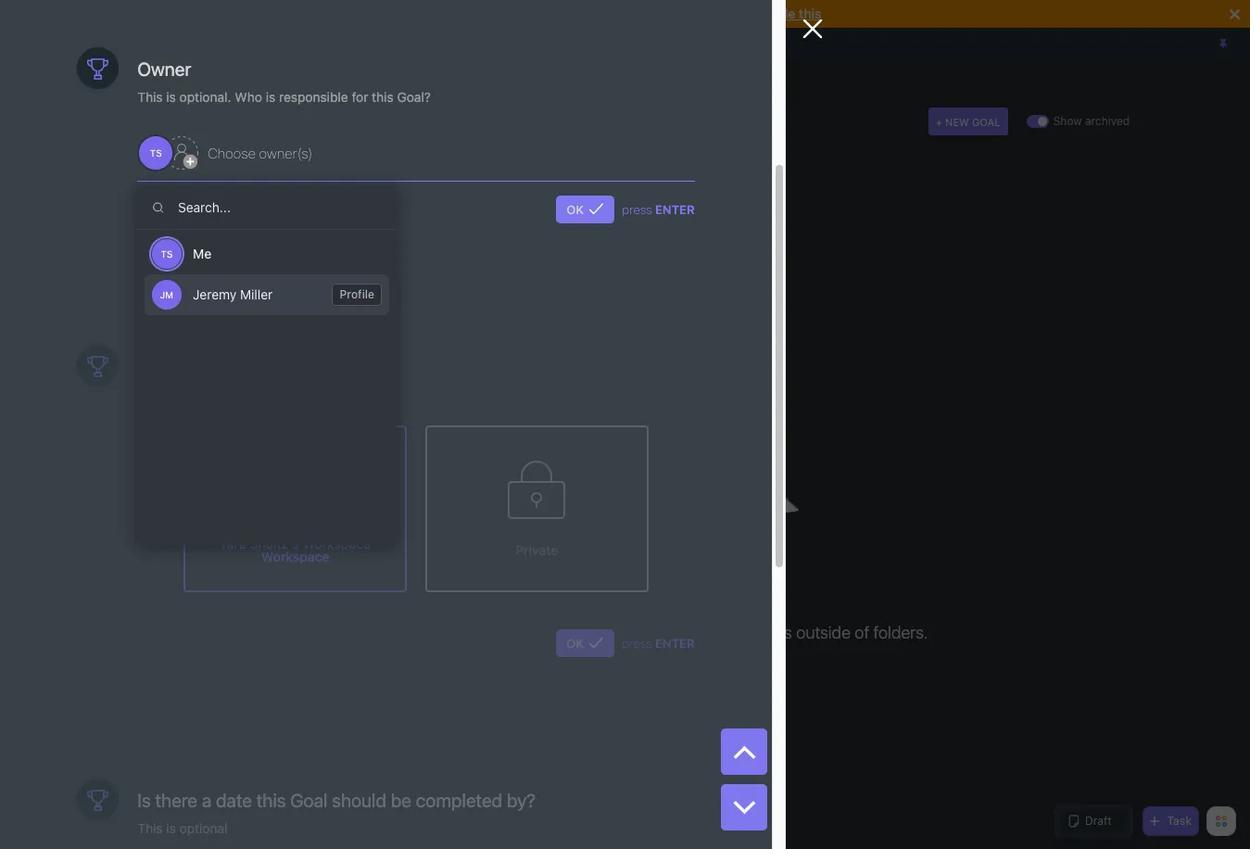 Task type: describe. For each thing, give the bounding box(es) containing it.
owner(s)
[[259, 144, 313, 161]]

workspace right tara
[[261, 549, 330, 565]]

can
[[636, 623, 663, 643]]

jeremy
[[193, 287, 237, 302]]

your goals are in folders above. you can also create goals outside of folders.
[[369, 623, 929, 643]]

1 vertical spatial ts
[[161, 249, 173, 260]]

Search... text field
[[137, 185, 397, 230]]

outside
[[797, 623, 851, 643]]

be
[[391, 790, 412, 811]]

choose
[[208, 144, 256, 161]]

miller
[[240, 287, 273, 302]]

folders
[[202, 166, 243, 181]]

show folders
[[168, 166, 243, 181]]

folders
[[496, 623, 547, 643]]

private
[[516, 542, 559, 558]]

press enter for second ok button
[[623, 636, 695, 651]]

press for second ok button
[[623, 636, 653, 651]]

are
[[452, 623, 476, 643]]

above.
[[551, 623, 600, 643]]

press for second ok button from the bottom
[[623, 202, 653, 217]]

there
[[155, 790, 198, 811]]

shultz's
[[250, 536, 299, 552]]

folders.
[[874, 623, 929, 643]]

press enter for second ok button from the bottom
[[623, 202, 695, 217]]

show for show archived
[[1054, 114, 1083, 128]]

this inside dialog
[[257, 790, 286, 811]]

you
[[604, 623, 632, 643]]

jm
[[160, 289, 174, 300]]

1 horizontal spatial this
[[799, 6, 822, 21]]

profile button
[[332, 284, 382, 306]]

task
[[1168, 814, 1193, 828]]

is there a date this goal should be completed by?
[[138, 790, 536, 811]]

archived
[[1086, 114, 1131, 128]]

hide this
[[768, 6, 822, 21]]

dialog containing owner
[[0, 0, 823, 849]]

should
[[332, 790, 387, 811]]

ts button
[[138, 134, 201, 171]]

goal inside dialog
[[290, 790, 328, 811]]

ok for second ok button from the bottom
[[567, 202, 584, 217]]

1 horizontal spatial goals
[[407, 623, 448, 643]]



Task type: vqa. For each thing, say whether or not it's contained in the screenshot.
Search tasks... text field
no



Task type: locate. For each thing, give the bounding box(es) containing it.
show
[[1054, 114, 1083, 128], [168, 166, 198, 181]]

0 vertical spatial ok
[[567, 202, 584, 217]]

0 horizontal spatial goals
[[168, 106, 227, 134]]

a
[[202, 790, 212, 811]]

1 vertical spatial ok button
[[557, 629, 615, 657]]

0 vertical spatial ts
[[150, 147, 162, 158]]

show for show folders
[[168, 166, 198, 181]]

goal
[[973, 115, 1001, 128], [290, 790, 328, 811]]

2 ok from the top
[[567, 636, 584, 651]]

1 ok from the top
[[567, 202, 584, 217]]

show left archived
[[1054, 114, 1083, 128]]

0 horizontal spatial this
[[257, 790, 286, 811]]

ok button
[[557, 195, 615, 223], [557, 629, 615, 657]]

2 press enter from the top
[[623, 636, 695, 651]]

ts left choose
[[150, 147, 162, 158]]

goals left are
[[407, 623, 448, 643]]

show archived
[[1054, 114, 1131, 128]]

completed
[[416, 790, 503, 811]]

in
[[480, 623, 492, 643]]

goals
[[168, 106, 227, 134], [407, 623, 448, 643], [751, 623, 793, 643]]

0 vertical spatial goal
[[973, 115, 1001, 128]]

new
[[946, 115, 970, 128]]

0 horizontal spatial show
[[168, 166, 198, 181]]

2 ok button from the top
[[557, 629, 615, 657]]

press
[[623, 202, 653, 217], [623, 636, 653, 651]]

0 vertical spatial enter
[[656, 202, 695, 217]]

by?
[[507, 790, 536, 811]]

profile
[[340, 287, 375, 301]]

1 vertical spatial ok
[[567, 636, 584, 651]]

hide
[[768, 6, 796, 21]]

show left 'folders'
[[168, 166, 198, 181]]

enter for second ok button from the bottom
[[656, 202, 695, 217]]

goals right create
[[751, 623, 793, 643]]

1 enter from the top
[[656, 202, 695, 217]]

ts left me
[[161, 249, 173, 260]]

date
[[216, 790, 252, 811]]

2 horizontal spatial goals
[[751, 623, 793, 643]]

jeremy miller
[[193, 287, 273, 302]]

1 vertical spatial show
[[168, 166, 198, 181]]

of
[[855, 623, 870, 643]]

me
[[193, 246, 212, 262]]

2 enter from the top
[[656, 636, 695, 651]]

1 ok button from the top
[[557, 195, 615, 223]]

1 press from the top
[[623, 202, 653, 217]]

this right hide
[[799, 6, 822, 21]]

ts inside dropdown button
[[150, 147, 162, 158]]

1 vertical spatial this
[[257, 790, 286, 811]]

0 vertical spatial press enter
[[623, 202, 695, 217]]

goals up the ts dropdown button
[[168, 106, 227, 134]]

1 horizontal spatial show
[[1054, 114, 1083, 128]]

dialog
[[0, 0, 823, 849]]

1 horizontal spatial goal
[[973, 115, 1001, 128]]

choose owner(s)
[[208, 144, 313, 161]]

ok
[[567, 202, 584, 217], [567, 636, 584, 651]]

workspace
[[303, 536, 371, 552], [261, 549, 330, 565]]

goal right new
[[973, 115, 1001, 128]]

1 vertical spatial goal
[[290, 790, 328, 811]]

your
[[369, 623, 403, 643]]

this
[[799, 6, 822, 21], [257, 790, 286, 811]]

0 vertical spatial press
[[623, 202, 653, 217]]

1 vertical spatial enter
[[656, 636, 695, 651]]

press enter
[[623, 202, 695, 217], [623, 636, 695, 651]]

2 press from the top
[[623, 636, 653, 651]]

+
[[936, 115, 943, 128]]

tara shultz's workspace workspace
[[220, 536, 371, 565]]

0 vertical spatial ok button
[[557, 195, 615, 223]]

this right date
[[257, 790, 286, 811]]

0 vertical spatial this
[[799, 6, 822, 21]]

is
[[138, 790, 151, 811]]

1 vertical spatial press enter
[[623, 636, 695, 651]]

0 vertical spatial show
[[1054, 114, 1083, 128]]

workspace right shultz's in the bottom of the page
[[303, 536, 371, 552]]

tara
[[220, 536, 246, 552]]

also
[[667, 623, 696, 643]]

create
[[701, 623, 747, 643]]

favorites
[[62, 38, 119, 51]]

ok for second ok button
[[567, 636, 584, 651]]

enter
[[656, 202, 695, 217], [656, 636, 695, 651]]

1 press enter from the top
[[623, 202, 695, 217]]

enter for second ok button
[[656, 636, 695, 651]]

owner
[[138, 59, 191, 80]]

goal left should
[[290, 790, 328, 811]]

0 horizontal spatial goal
[[290, 790, 328, 811]]

ts
[[150, 147, 162, 158], [161, 249, 173, 260]]

1 vertical spatial press
[[623, 636, 653, 651]]

+ new goal
[[936, 115, 1001, 128]]



